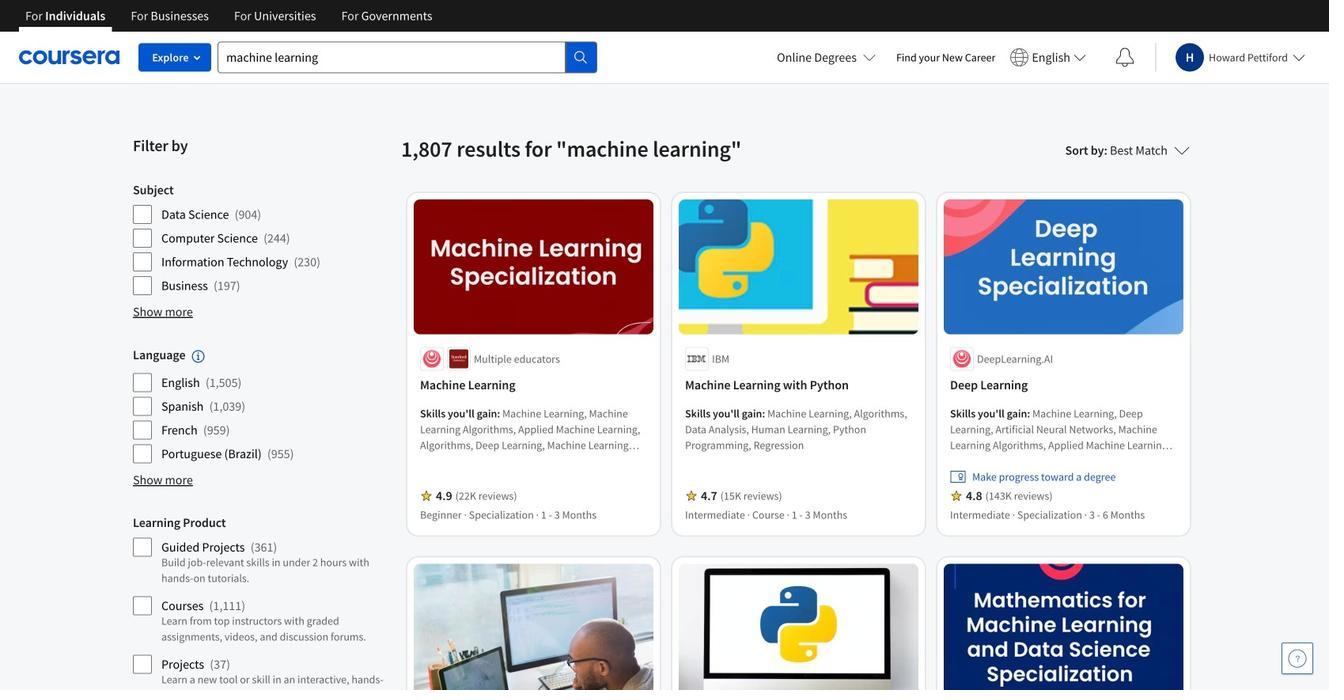Task type: describe. For each thing, give the bounding box(es) containing it.
banner navigation
[[13, 0, 445, 32]]

help center image
[[1288, 649, 1307, 668]]

information about this filter group image
[[192, 350, 205, 363]]

What do you want to learn? text field
[[218, 42, 566, 73]]

3 group from the top
[[133, 515, 392, 690]]

2 group from the top
[[133, 347, 392, 464]]



Task type: vqa. For each thing, say whether or not it's contained in the screenshot.
Group
yes



Task type: locate. For each thing, give the bounding box(es) containing it.
None search field
[[218, 42, 598, 73]]

1 vertical spatial group
[[133, 347, 392, 464]]

2 vertical spatial group
[[133, 515, 392, 690]]

group
[[133, 182, 392, 296], [133, 347, 392, 464], [133, 515, 392, 690]]

1 group from the top
[[133, 182, 392, 296]]

0 vertical spatial group
[[133, 182, 392, 296]]

coursera image
[[19, 45, 120, 70]]



